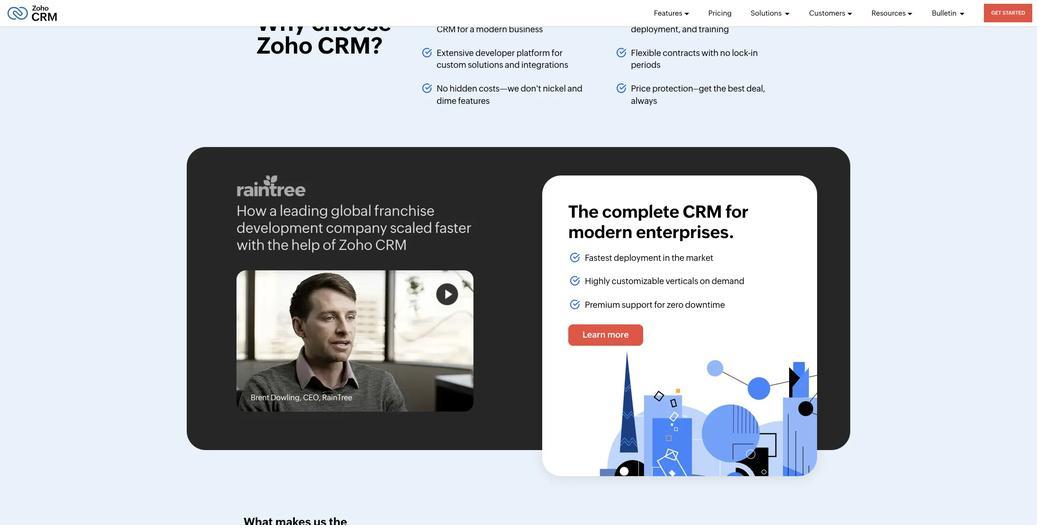 Task type: vqa. For each thing, say whether or not it's contained in the screenshot.
the bottommost CRM
yes



Task type: describe. For each thing, give the bounding box(es) containing it.
dime
[[437, 96, 457, 106]]

downtime
[[686, 300, 726, 310]]

leading
[[280, 203, 328, 219]]

customizable
[[612, 276, 665, 286]]

get
[[992, 10, 1002, 16]]

deployment
[[614, 253, 662, 263]]

learn more link
[[569, 324, 644, 346]]

migration,
[[726, 12, 766, 22]]

for inside the complete crm for modern enterprises.
[[726, 202, 749, 221]]

the
[[569, 202, 599, 221]]

dedicated programs for migration, deployment, and training
[[631, 12, 766, 34]]

modern for the complete crm for modern enterprises.
[[569, 223, 633, 242]]

complete
[[603, 202, 680, 221]]

resources
[[872, 9, 907, 17]]

the complete crm for modern enterprises.
[[569, 202, 749, 242]]

no
[[437, 84, 448, 94]]

training
[[699, 24, 730, 34]]

platform
[[517, 48, 550, 58]]

ceo,
[[303, 393, 321, 402]]

enterprises.
[[636, 223, 735, 242]]

zoho inside why choose zoho crm?
[[257, 32, 313, 59]]

deployment,
[[631, 24, 681, 34]]

the inside how a leading global franchise development company scaled faster with the help of
[[268, 237, 289, 253]]

bulletin
[[933, 9, 959, 17]]

business
[[509, 24, 543, 34]]

resources link
[[872, 0, 914, 26]]

best
[[728, 84, 745, 94]]

with inside how a leading global franchise development company scaled faster with the help of
[[237, 237, 265, 253]]

hidden
[[450, 84, 478, 94]]

flexible
[[631, 48, 662, 58]]

started
[[1003, 10, 1026, 16]]

more
[[608, 330, 629, 340]]

zero
[[667, 300, 684, 310]]

integrations
[[522, 60, 569, 70]]

to
[[515, 12, 523, 22]]

how a leading global franchise development company scaled faster with the help of
[[237, 203, 472, 253]]

modern for refreshingly simple to use—a modern crm for a modern business
[[552, 12, 584, 22]]

solutions link
[[751, 0, 791, 26]]

zoho crm
[[339, 237, 407, 253]]

demand
[[712, 276, 745, 286]]

learn
[[583, 330, 606, 340]]

features
[[655, 9, 683, 17]]

brent dowling, ceo, raintree
[[251, 393, 353, 402]]

brent
[[251, 393, 270, 402]]

global
[[331, 203, 372, 219]]

pricing link
[[709, 0, 732, 26]]

highly customizable verticals on demand
[[585, 276, 745, 286]]

for inside refreshingly simple to use—a modern crm for a modern business
[[458, 24, 469, 34]]

price
[[631, 84, 651, 94]]

in inside flexible contracts with no lock-in periods
[[751, 48, 759, 58]]

flexible contracts with no lock-in periods
[[631, 48, 759, 70]]

extensive developer platform for custom solutions and integrations
[[437, 48, 569, 70]]

features
[[459, 96, 490, 106]]

nickel
[[543, 84, 566, 94]]

1 horizontal spatial the
[[672, 253, 685, 263]]

of
[[323, 237, 336, 253]]

fastest
[[585, 253, 613, 263]]

market
[[687, 253, 714, 263]]

scaled
[[390, 220, 433, 236]]

extensive
[[437, 48, 474, 58]]

premium
[[585, 300, 621, 310]]

learn more
[[583, 330, 629, 340]]

contracts
[[663, 48, 700, 58]]

programs
[[674, 12, 712, 22]]

fastest deployment in the market
[[585, 253, 714, 263]]

lock-
[[733, 48, 751, 58]]

and inside "extensive developer platform for custom solutions and integrations"
[[505, 60, 520, 70]]



Task type: locate. For each thing, give the bounding box(es) containing it.
modern right use—a
[[552, 12, 584, 22]]

and for costs—we
[[568, 84, 583, 94]]

and
[[683, 24, 698, 34], [505, 60, 520, 70], [568, 84, 583, 94]]

enterprise ready crm image
[[595, 346, 818, 476]]

1 horizontal spatial and
[[568, 84, 583, 94]]

help
[[292, 237, 320, 253]]

1 horizontal spatial in
[[751, 48, 759, 58]]

why choose zoho crm?
[[257, 9, 392, 59]]

crm inside refreshingly simple to use—a modern crm for a modern business
[[437, 24, 456, 34]]

don't
[[521, 84, 542, 94]]

get started link
[[985, 4, 1033, 22]]

1 vertical spatial with
[[237, 237, 265, 253]]

in right no
[[751, 48, 759, 58]]

a inside how a leading global franchise development company scaled faster with the help of
[[270, 203, 277, 219]]

support
[[622, 300, 653, 310]]

2 horizontal spatial and
[[683, 24, 698, 34]]

0 horizontal spatial and
[[505, 60, 520, 70]]

protection–get
[[653, 84, 712, 94]]

a down refreshingly
[[470, 24, 475, 34]]

modern up fastest
[[569, 223, 633, 242]]

use—a
[[525, 12, 551, 22]]

on
[[700, 276, 711, 286]]

1 horizontal spatial a
[[470, 24, 475, 34]]

solutions
[[751, 9, 784, 17]]

with down the development
[[237, 237, 265, 253]]

0 horizontal spatial zoho
[[257, 32, 313, 59]]

0 vertical spatial and
[[683, 24, 698, 34]]

0 horizontal spatial a
[[270, 203, 277, 219]]

for
[[713, 12, 724, 22], [458, 24, 469, 34], [552, 48, 563, 58], [726, 202, 749, 221], [655, 300, 666, 310]]

1 vertical spatial modern
[[476, 24, 508, 34]]

1 horizontal spatial zoho
[[339, 237, 373, 253]]

modern down simple
[[476, 24, 508, 34]]

how
[[237, 203, 267, 219]]

no hidden costs—we don't nickel and dime features
[[437, 84, 583, 106]]

1 vertical spatial and
[[505, 60, 520, 70]]

simple
[[487, 12, 513, 22]]

price protection–get the best deal, always
[[631, 84, 766, 106]]

0 vertical spatial modern
[[552, 12, 584, 22]]

and right the "nickel"
[[568, 84, 583, 94]]

0 horizontal spatial with
[[237, 237, 265, 253]]

franchise
[[375, 203, 435, 219]]

crm
[[437, 24, 456, 34], [683, 202, 723, 221], [375, 237, 407, 253]]

crm?
[[318, 32, 383, 59]]

2 horizontal spatial crm
[[683, 202, 723, 221]]

0 vertical spatial crm
[[437, 24, 456, 34]]

periods
[[631, 60, 661, 70]]

features link
[[655, 0, 690, 26]]

for inside "extensive developer platform for custom solutions and integrations"
[[552, 48, 563, 58]]

2 vertical spatial and
[[568, 84, 583, 94]]

customers
[[810, 9, 846, 17]]

the left best
[[714, 84, 727, 94]]

the
[[714, 84, 727, 94], [268, 237, 289, 253], [672, 253, 685, 263]]

company
[[326, 220, 388, 236]]

refreshingly
[[437, 12, 486, 22]]

modern inside the complete crm for modern enterprises.
[[569, 223, 633, 242]]

0 horizontal spatial the
[[268, 237, 289, 253]]

1 horizontal spatial crm
[[437, 24, 456, 34]]

zoho crm logo image
[[7, 3, 57, 23]]

always
[[631, 96, 658, 106]]

raintree
[[322, 393, 353, 402]]

crm up enterprises.
[[683, 202, 723, 221]]

and down programs
[[683, 24, 698, 34]]

2 vertical spatial modern
[[569, 223, 633, 242]]

zoho
[[257, 32, 313, 59], [339, 237, 373, 253]]

development
[[237, 220, 323, 236]]

and inside no hidden costs—we don't nickel and dime features
[[568, 84, 583, 94]]

2 horizontal spatial the
[[714, 84, 727, 94]]

no
[[721, 48, 731, 58]]

crm down refreshingly
[[437, 24, 456, 34]]

and for for
[[683, 24, 698, 34]]

verticals
[[666, 276, 699, 286]]

solutions
[[468, 60, 504, 70]]

bulletin link
[[933, 0, 966, 26]]

the left market
[[672, 253, 685, 263]]

2 vertical spatial crm
[[375, 237, 407, 253]]

with
[[702, 48, 719, 58], [237, 237, 265, 253]]

and down developer
[[505, 60, 520, 70]]

deal,
[[747, 84, 766, 94]]

0 vertical spatial with
[[702, 48, 719, 58]]

in
[[751, 48, 759, 58], [663, 253, 671, 263]]

why
[[257, 9, 307, 36]]

highly
[[585, 276, 611, 286]]

0 horizontal spatial crm
[[375, 237, 407, 253]]

costs—we
[[479, 84, 519, 94]]

0 vertical spatial zoho
[[257, 32, 313, 59]]

0 vertical spatial a
[[470, 24, 475, 34]]

in up "highly customizable verticals on demand"
[[663, 253, 671, 263]]

dowling,
[[271, 393, 302, 402]]

the inside price protection–get the best deal, always
[[714, 84, 727, 94]]

developer
[[476, 48, 515, 58]]

1 vertical spatial crm
[[683, 202, 723, 221]]

1 vertical spatial in
[[663, 253, 671, 263]]

with inside flexible contracts with no lock-in periods
[[702, 48, 719, 58]]

refreshingly simple to use—a modern crm for a modern business
[[437, 12, 584, 34]]

1 horizontal spatial with
[[702, 48, 719, 58]]

modern
[[552, 12, 584, 22], [476, 24, 508, 34], [569, 223, 633, 242]]

a inside refreshingly simple to use—a modern crm for a modern business
[[470, 24, 475, 34]]

pricing
[[709, 9, 732, 17]]

dedicated
[[631, 12, 672, 22]]

zoho crm customers - awards and testimonials image
[[237, 271, 474, 412]]

crm down scaled
[[375, 237, 407, 253]]

crm inside the complete crm for modern enterprises.
[[683, 202, 723, 221]]

premium support for zero downtime
[[585, 300, 726, 310]]

with left no
[[702, 48, 719, 58]]

1 vertical spatial a
[[270, 203, 277, 219]]

a
[[470, 24, 475, 34], [270, 203, 277, 219]]

and inside dedicated programs for migration, deployment, and training
[[683, 24, 698, 34]]

1 vertical spatial zoho
[[339, 237, 373, 253]]

a up the development
[[270, 203, 277, 219]]

0 horizontal spatial in
[[663, 253, 671, 263]]

custom
[[437, 60, 467, 70]]

faster
[[435, 220, 472, 236]]

choose
[[312, 9, 392, 36]]

the down the development
[[268, 237, 289, 253]]

0 vertical spatial in
[[751, 48, 759, 58]]

for inside dedicated programs for migration, deployment, and training
[[713, 12, 724, 22]]

get started
[[992, 10, 1026, 16]]



